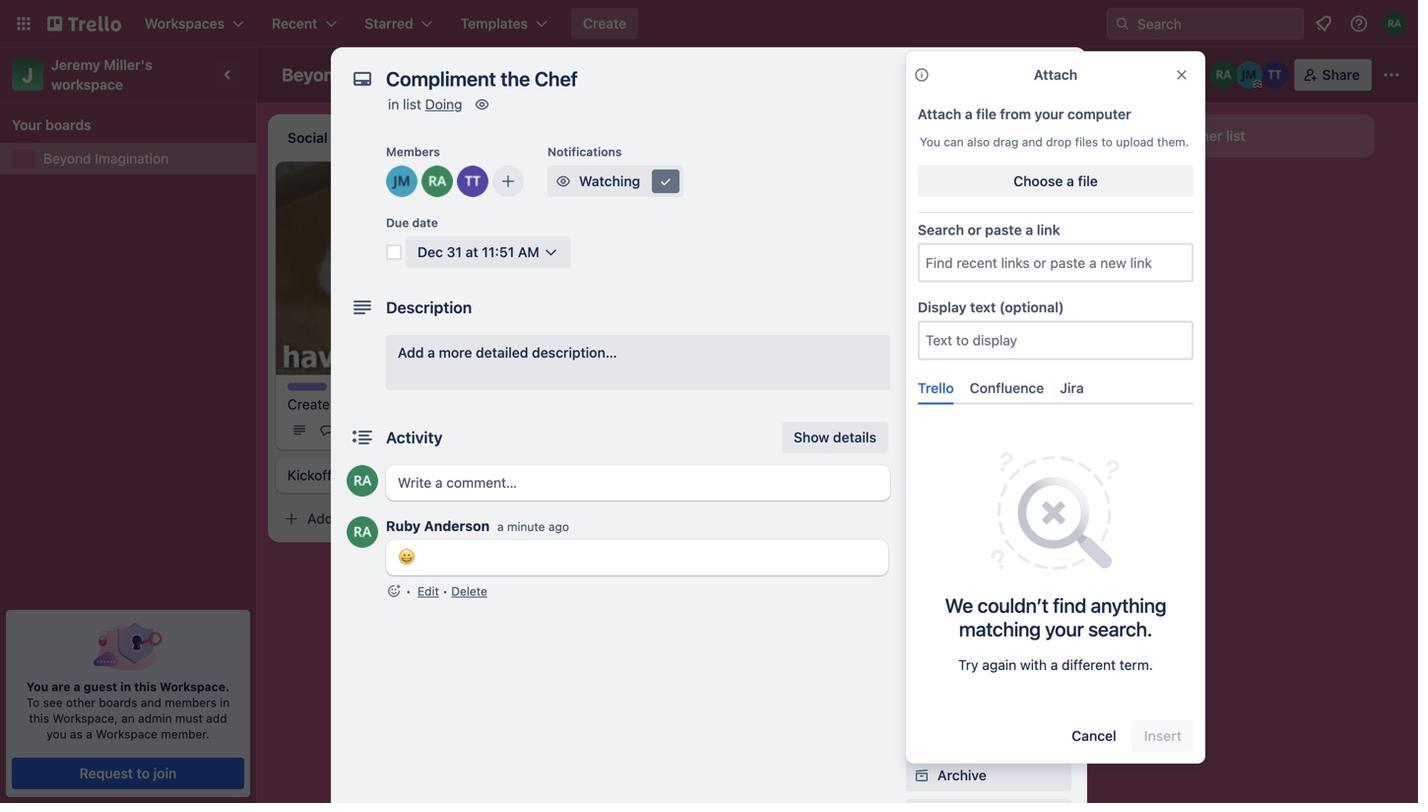 Task type: vqa. For each thing, say whether or not it's contained in the screenshot.
template board 'Icon'
no



Task type: describe. For each thing, give the bounding box(es) containing it.
choose a file
[[1014, 173, 1099, 189]]

workspace.
[[160, 680, 230, 694]]

board link
[[534, 59, 618, 91]]

add
[[206, 711, 227, 725]]

1 horizontal spatial add a card
[[867, 179, 937, 195]]

1 horizontal spatial in
[[220, 696, 230, 709]]

sm image for cover
[[912, 361, 932, 380]]

you for you are a guest in this workspace. to see other boards and members in this workspace, an admin must add you as a workspace member.
[[26, 680, 48, 694]]

date
[[412, 216, 438, 230]]

2 horizontal spatial terry turtle (terryturtle) image
[[1262, 61, 1290, 89]]

cancel button
[[1061, 720, 1129, 752]]

another
[[1173, 128, 1223, 144]]

1 vertical spatial beyond
[[43, 150, 91, 167]]

1 vertical spatial power-
[[968, 480, 1014, 497]]

description
[[386, 298, 472, 317]]

drag
[[994, 135, 1019, 149]]

in list doing
[[388, 96, 463, 112]]

detailed
[[476, 344, 529, 361]]

dates button
[[907, 276, 1072, 307]]

ago
[[549, 520, 569, 534]]

2 vertical spatial terry turtle (terryturtle) image
[[497, 418, 520, 442]]

delete link
[[452, 584, 488, 598]]

0 horizontal spatial jeremy miller (jeremymiller198) image
[[386, 166, 418, 197]]

beyond inside text box
[[282, 64, 346, 85]]

dates
[[938, 283, 976, 300]]

a inside add a more detailed description… link
[[428, 344, 435, 361]]

ruby anderson a minute ago
[[386, 518, 569, 534]]

imagination inside text box
[[350, 64, 450, 85]]

back to home image
[[47, 8, 121, 39]]

checklist
[[938, 244, 999, 260]]

labels link
[[907, 197, 1072, 229]]

display text (optional)
[[918, 299, 1065, 315]]

activity
[[386, 428, 443, 447]]

text
[[971, 299, 996, 315]]

find
[[1054, 594, 1087, 617]]

kickoff
[[288, 467, 332, 483]]

matching
[[960, 617, 1041, 640]]

upload
[[1117, 135, 1155, 149]]

file for choose
[[1079, 173, 1099, 189]]

Display text (optional) field
[[920, 323, 1192, 358]]

jeremy
[[51, 57, 100, 73]]

see
[[43, 696, 63, 709]]

your inside the we couldn't find anything matching your search.
[[1046, 617, 1085, 640]]

move
[[938, 640, 973, 656]]

2 horizontal spatial to
[[1102, 135, 1113, 149]]

we couldn't find anything matching your search.
[[946, 594, 1167, 640]]

ruby anderson (rubyanderson7) image left ruby
[[347, 516, 378, 548]]

a minute ago link
[[498, 520, 569, 534]]

search image
[[1115, 16, 1131, 32]]

an
[[121, 711, 135, 725]]

1 horizontal spatial card
[[908, 179, 937, 195]]

jira
[[1061, 380, 1085, 396]]

0 horizontal spatial beyond imagination
[[43, 150, 169, 167]]

create instagram
[[288, 396, 397, 412]]

different
[[1062, 657, 1116, 673]]

the
[[648, 226, 669, 242]]

•
[[443, 584, 448, 598]]

0 vertical spatial sm image
[[472, 95, 492, 114]]

paste
[[986, 222, 1023, 238]]

0 horizontal spatial boards
[[45, 117, 91, 133]]

2 horizontal spatial jeremy miller (jeremymiller198) image
[[1236, 61, 1264, 89]]

board
[[568, 67, 607, 83]]

to for add to card
[[933, 137, 945, 151]]

attach for attach a file from your computer
[[918, 106, 962, 122]]

you for you can also drag and drop files to upload them.
[[920, 135, 941, 149]]

power-ups
[[907, 452, 971, 466]]

edit
[[418, 584, 439, 598]]

display
[[918, 299, 967, 315]]

0 vertical spatial your
[[1035, 106, 1065, 122]]

j
[[22, 63, 33, 86]]

filters button
[[1120, 59, 1196, 91]]

0 horizontal spatial power-
[[907, 452, 948, 466]]

you
[[47, 727, 67, 741]]

search or paste a link
[[918, 222, 1061, 238]]

open information menu image
[[1350, 14, 1370, 34]]

add power-ups
[[938, 480, 1040, 497]]

tab list containing trello
[[910, 372, 1202, 404]]

thoughts thinking
[[568, 170, 622, 199]]

power ups image
[[1057, 67, 1073, 83]]

members
[[165, 696, 217, 709]]

doing
[[425, 96, 463, 112]]

jeremy miller's workspace
[[51, 57, 156, 93]]

color: bold red, title: "thoughts" element
[[568, 169, 622, 184]]

0 vertical spatial card
[[948, 137, 974, 151]]

add power-ups link
[[907, 473, 1072, 505]]

edit link
[[418, 584, 439, 598]]

1 horizontal spatial jeremy miller (jeremymiller198) image
[[749, 248, 773, 272]]

choose
[[1014, 173, 1064, 189]]

to
[[26, 696, 40, 709]]

ruby anderson (rubyanderson7) image up date
[[422, 166, 453, 197]]

request to join
[[80, 765, 177, 781]]

sm image for checklist link
[[912, 242, 932, 262]]

compliment the chef link
[[568, 225, 796, 244]]

choose a file element
[[918, 166, 1194, 197]]

watching
[[579, 173, 641, 189]]

your boards with 1 items element
[[12, 113, 235, 137]]

beyond imagination link
[[43, 149, 244, 168]]

term.
[[1120, 657, 1154, 673]]

1 horizontal spatial and
[[1023, 135, 1043, 149]]

ruby
[[386, 518, 421, 534]]

move link
[[907, 633, 1072, 664]]

11:51
[[482, 244, 515, 260]]

2 vertical spatial card
[[348, 510, 377, 527]]

ruby anderson (rubyanderson7) image right kickoff
[[347, 465, 378, 497]]

primary element
[[0, 0, 1419, 47]]

show menu image
[[1382, 65, 1402, 85]]

anderson
[[424, 518, 490, 534]]

due date
[[386, 216, 438, 230]]

can
[[944, 135, 964, 149]]

add a more detailed description… link
[[386, 335, 891, 390]]

boards inside you are a guest in this workspace. to see other boards and members in this workspace, an admin must add you as a workspace member.
[[99, 696, 137, 709]]

we
[[946, 594, 974, 617]]

drop
[[1047, 135, 1072, 149]]

share
[[1323, 67, 1361, 83]]

0 horizontal spatial this
[[29, 711, 49, 725]]

workspace visible image
[[507, 67, 523, 83]]

as
[[70, 727, 83, 741]]

am
[[518, 244, 540, 260]]

must
[[175, 711, 203, 725]]

chef
[[672, 226, 703, 242]]

archive
[[938, 767, 987, 783]]

you can also drag and drop files to upload them.
[[920, 135, 1190, 149]]

1 vertical spatial add a card button
[[276, 503, 497, 534]]

a inside choose a file element
[[1067, 173, 1075, 189]]

cover
[[938, 362, 976, 378]]

add another list button
[[1108, 114, 1376, 158]]

1 vertical spatial terry turtle (terryturtle) image
[[457, 166, 489, 197]]



Task type: locate. For each thing, give the bounding box(es) containing it.
you are a guest in this workspace. to see other boards and members in this workspace, an admin must add you as a workspace member.
[[26, 680, 230, 741]]

attach up add to card
[[918, 106, 962, 122]]

1 vertical spatial you
[[26, 680, 48, 694]]

sm image for "members" link
[[912, 164, 932, 183]]

Search field
[[1131, 9, 1304, 38]]

create from template… image
[[1064, 179, 1080, 195], [505, 511, 520, 527]]

sm image for archive
[[912, 766, 932, 785]]

2 vertical spatial in
[[220, 696, 230, 709]]

1 vertical spatial boards
[[99, 696, 137, 709]]

your up you can also drag and drop files to upload them.
[[1035, 106, 1065, 122]]

color: purple, title: none image
[[288, 383, 327, 391]]

sm image up the
[[656, 171, 676, 191]]

members down in list doing
[[386, 145, 440, 159]]

0 vertical spatial power-
[[907, 452, 948, 466]]

1 horizontal spatial ups
[[1014, 480, 1040, 497]]

create up board
[[583, 15, 627, 32]]

delete
[[452, 584, 488, 598]]

0 horizontal spatial card
[[348, 510, 377, 527]]

sm image left labels at the top
[[912, 203, 932, 223]]

ups up add power-ups at bottom
[[948, 452, 971, 466]]

and right drag
[[1023, 135, 1043, 149]]

sm image
[[472, 95, 492, 114], [912, 164, 932, 183], [912, 242, 932, 262]]

add inside add a more detailed description… link
[[398, 344, 424, 361]]

you inside you are a guest in this workspace. to see other boards and members in this workspace, an admin must add you as a workspace member.
[[26, 680, 48, 694]]

to left join
[[137, 765, 150, 781]]

are
[[51, 680, 71, 694]]

attachment button
[[907, 315, 1072, 347]]

your
[[12, 117, 42, 133]]

Mark due date as complete checkbox
[[386, 244, 402, 260]]

file up also
[[977, 106, 997, 122]]

more info image
[[914, 67, 930, 83]]

power- down custom
[[907, 452, 948, 466]]

1 horizontal spatial beyond imagination
[[282, 64, 450, 85]]

grinning image
[[398, 548, 416, 566]]

0 horizontal spatial add a card
[[307, 510, 377, 527]]

0 vertical spatial attach
[[1035, 67, 1078, 83]]

attach
[[1035, 67, 1078, 83], [918, 106, 962, 122]]

1 horizontal spatial boards
[[99, 696, 137, 709]]

0 horizontal spatial file
[[977, 106, 997, 122]]

card up "members" link
[[948, 137, 974, 151]]

trello
[[918, 380, 955, 396]]

0 horizontal spatial create from template… image
[[505, 511, 520, 527]]

star or unstar board image
[[471, 67, 487, 83]]

sm image down add to card
[[912, 164, 932, 183]]

1 horizontal spatial terry turtle (terryturtle) image
[[497, 418, 520, 442]]

files
[[1076, 135, 1099, 149]]

imagination down your boards with 1 items element
[[95, 150, 169, 167]]

0 vertical spatial create
[[583, 15, 627, 32]]

imagination
[[350, 64, 450, 85], [95, 150, 169, 167]]

terry turtle (terryturtle) image
[[1262, 61, 1290, 89], [457, 166, 489, 197], [497, 418, 520, 442]]

checklist link
[[907, 236, 1072, 268]]

this
[[134, 680, 157, 694], [29, 711, 49, 725]]

thoughts
[[568, 170, 622, 184]]

guest
[[84, 680, 117, 694]]

more
[[439, 344, 472, 361]]

create for create
[[583, 15, 627, 32]]

1 vertical spatial sm image
[[912, 164, 932, 183]]

sm image left "cover"
[[912, 361, 932, 380]]

add inside the add power-ups link
[[938, 480, 964, 497]]

0 vertical spatial create from template… image
[[1064, 179, 1080, 195]]

automation
[[907, 531, 974, 545]]

your boards
[[12, 117, 91, 133]]

try
[[959, 657, 979, 673]]

description…
[[532, 344, 617, 361]]

1 horizontal spatial attach
[[1035, 67, 1078, 83]]

this down to
[[29, 711, 49, 725]]

filters
[[1150, 67, 1190, 83]]

0 horizontal spatial ups
[[948, 452, 971, 466]]

list left doing
[[403, 96, 422, 112]]

sm image inside archive link
[[912, 766, 932, 785]]

tab list
[[910, 372, 1202, 404]]

sm image inside "members" link
[[912, 164, 932, 183]]

1 vertical spatial and
[[141, 696, 161, 709]]

add inside "add another list" button
[[1143, 128, 1169, 144]]

sm image for watching
[[554, 171, 573, 191]]

add to card
[[907, 137, 974, 151]]

create instagram link
[[288, 395, 516, 414]]

1 vertical spatial in
[[120, 680, 131, 694]]

0 horizontal spatial attach
[[918, 106, 962, 122]]

ruby anderson (rubyanderson7) image right the close popover icon
[[1211, 61, 1238, 89]]

dec 31 at 11:51 am
[[418, 244, 540, 260]]

your down "find"
[[1046, 617, 1085, 640]]

add another list
[[1143, 128, 1246, 144]]

1 horizontal spatial ruby anderson (rubyanderson7) image
[[1211, 61, 1238, 89]]

None checkbox
[[568, 248, 635, 272]]

in
[[388, 96, 399, 112], [120, 680, 131, 694], [220, 696, 230, 709]]

Write a comment text field
[[386, 465, 891, 501]]

again
[[983, 657, 1017, 673]]

imagination up in list doing
[[350, 64, 450, 85]]

workspace
[[51, 76, 123, 93]]

create for create instagram
[[288, 396, 330, 412]]

1 vertical spatial jeremy miller (jeremymiller198) image
[[386, 166, 418, 197]]

fields
[[992, 402, 1031, 418]]

add button
[[938, 561, 1011, 577]]

notifications
[[548, 145, 622, 159]]

create from template… image right choose
[[1064, 179, 1080, 195]]

0 vertical spatial add a card button
[[836, 171, 1056, 203]]

add a card button up labels at the top
[[836, 171, 1056, 203]]

you up to
[[26, 680, 48, 694]]

1 horizontal spatial add a card button
[[836, 171, 1056, 203]]

power-
[[907, 452, 948, 466], [968, 480, 1014, 497]]

terry turtle (terryturtle) image
[[721, 248, 745, 272]]

1 horizontal spatial file
[[1079, 173, 1099, 189]]

anything
[[1091, 594, 1167, 617]]

compliment
[[568, 226, 644, 242]]

0 vertical spatial jeremy miller (jeremymiller198) image
[[1236, 61, 1264, 89]]

with
[[1021, 657, 1047, 673]]

sm image inside checklist link
[[912, 242, 932, 262]]

1 horizontal spatial create
[[583, 15, 627, 32]]

close popover image
[[1175, 67, 1190, 83]]

members down also
[[938, 165, 999, 181]]

1 horizontal spatial power-
[[968, 480, 1014, 497]]

jeremy miller (jeremymiller198) image down search field
[[1236, 61, 1264, 89]]

custom
[[938, 402, 989, 418]]

compliment the chef
[[568, 226, 703, 242]]

to for request to join
[[137, 765, 150, 781]]

to inside request to join button
[[137, 765, 150, 781]]

0 horizontal spatial create
[[288, 396, 330, 412]]

0 horizontal spatial and
[[141, 696, 161, 709]]

1 vertical spatial your
[[1046, 617, 1085, 640]]

2 vertical spatial jeremy miller (jeremymiller198) image
[[749, 248, 773, 272]]

0 horizontal spatial you
[[26, 680, 48, 694]]

terry turtle (terryturtle) image down 'add a more detailed description…'
[[497, 418, 520, 442]]

sm image down star or unstar board image
[[472, 95, 492, 114]]

you left can
[[920, 135, 941, 149]]

workspace
[[96, 727, 158, 741]]

beyond imagination down your boards with 1 items element
[[43, 150, 169, 167]]

terry turtle (terryturtle) image left add members to card image on the left of page
[[457, 166, 489, 197]]

details
[[834, 429, 877, 445]]

0 vertical spatial ups
[[948, 452, 971, 466]]

jeremy miller (jeremymiller198) image up due on the top of page
[[386, 166, 418, 197]]

file down files
[[1079, 173, 1099, 189]]

2 vertical spatial sm image
[[912, 242, 932, 262]]

create inside button
[[583, 15, 627, 32]]

1 vertical spatial card
[[908, 179, 937, 195]]

0 horizontal spatial ruby anderson (rubyanderson7) image
[[776, 248, 800, 272]]

1 horizontal spatial this
[[134, 680, 157, 694]]

jeremy miller (jeremymiller198) image right terry turtle (terryturtle) image in the top of the page
[[749, 248, 773, 272]]

2 horizontal spatial card
[[948, 137, 974, 151]]

sm image left archive
[[912, 766, 932, 785]]

a inside ruby anderson a minute ago
[[498, 520, 504, 534]]

add a more detailed description…
[[398, 344, 617, 361]]

create from template… image left ago
[[505, 511, 520, 527]]

list inside button
[[1227, 128, 1246, 144]]

to right files
[[1102, 135, 1113, 149]]

to left also
[[933, 137, 945, 151]]

sm image
[[1085, 59, 1112, 87], [554, 171, 573, 191], [656, 171, 676, 191], [912, 203, 932, 223], [912, 361, 932, 380], [912, 766, 932, 785]]

sm image down 'notifications'
[[554, 171, 573, 191]]

1 vertical spatial imagination
[[95, 150, 169, 167]]

1 horizontal spatial list
[[1227, 128, 1246, 144]]

create
[[583, 15, 627, 32], [288, 396, 330, 412]]

share button
[[1295, 59, 1373, 91]]

attach a file from your computer
[[918, 106, 1132, 122]]

add a card down kickoff meeting
[[307, 510, 377, 527]]

add button button
[[907, 554, 1072, 585]]

thinking
[[568, 183, 622, 199]]

0 horizontal spatial terry turtle (terryturtle) image
[[457, 166, 489, 197]]

1 vertical spatial add a card
[[307, 510, 377, 527]]

0 vertical spatial beyond imagination
[[282, 64, 450, 85]]

card left ruby
[[348, 510, 377, 527]]

1 vertical spatial create
[[288, 396, 330, 412]]

and up admin
[[141, 696, 161, 709]]

attachment
[[938, 323, 1014, 339]]

actions
[[907, 612, 950, 626]]

0 vertical spatial this
[[134, 680, 157, 694]]

1 vertical spatial beyond imagination
[[43, 150, 169, 167]]

other
[[66, 696, 96, 709]]

1 horizontal spatial to
[[933, 137, 945, 151]]

0 vertical spatial imagination
[[350, 64, 450, 85]]

create from template… image for bottom add a card button
[[505, 511, 520, 527]]

and inside you are a guest in this workspace. to see other boards and members in this workspace, an admin must add you as a workspace member.
[[141, 696, 161, 709]]

beyond imagination inside text box
[[282, 64, 450, 85]]

0 horizontal spatial add a card button
[[276, 503, 497, 534]]

beyond imagination
[[282, 64, 450, 85], [43, 150, 169, 167]]

ruby anderson (rubyanderson7) image right terry turtle (terryturtle) image in the top of the page
[[776, 248, 800, 272]]

add reaction image
[[386, 581, 402, 601]]

link
[[1037, 222, 1061, 238]]

power- down "power-ups"
[[968, 480, 1014, 497]]

couldn't
[[978, 594, 1049, 617]]

your
[[1035, 106, 1065, 122], [1046, 617, 1085, 640]]

1 horizontal spatial beyond
[[282, 64, 346, 85]]

1 vertical spatial this
[[29, 711, 49, 725]]

add a card down add to card
[[867, 179, 937, 195]]

file for attach
[[977, 106, 997, 122]]

in up add
[[220, 696, 230, 709]]

them.
[[1158, 135, 1190, 149]]

add a card button up grinning icon in the left bottom of the page
[[276, 503, 497, 534]]

meeting
[[336, 467, 388, 483]]

1 vertical spatial ups
[[1014, 480, 1040, 497]]

(optional)
[[1000, 299, 1065, 315]]

1 vertical spatial create from template… image
[[505, 511, 520, 527]]

2 horizontal spatial in
[[388, 96, 399, 112]]

None text field
[[376, 61, 1027, 97]]

ups down 'fields'
[[1014, 480, 1040, 497]]

workspace,
[[53, 711, 118, 725]]

0 vertical spatial terry turtle (terryturtle) image
[[1262, 61, 1290, 89]]

show details link
[[782, 422, 889, 453]]

admin
[[138, 711, 172, 725]]

create down color: purple, title: none icon
[[288, 396, 330, 412]]

card
[[948, 137, 974, 151], [908, 179, 937, 195], [348, 510, 377, 527]]

0 vertical spatial and
[[1023, 135, 1043, 149]]

list
[[403, 96, 422, 112], [1227, 128, 1246, 144]]

1 vertical spatial ruby anderson (rubyanderson7) image
[[776, 248, 800, 272]]

search.
[[1089, 617, 1153, 640]]

beyond imagination up in list doing
[[282, 64, 450, 85]]

request to join button
[[12, 758, 244, 789]]

to
[[1102, 135, 1113, 149], [933, 137, 945, 151], [137, 765, 150, 781]]

ruby anderson (rubyanderson7) image
[[1383, 12, 1407, 35], [422, 166, 453, 197], [347, 465, 378, 497], [347, 516, 378, 548]]

0 vertical spatial boards
[[45, 117, 91, 133]]

sm image inside the labels link
[[912, 203, 932, 223]]

jeremy miller (jeremymiller198) image
[[1236, 61, 1264, 89], [386, 166, 418, 197], [749, 248, 773, 272]]

Board name text field
[[272, 59, 460, 91]]

1 vertical spatial attach
[[918, 106, 962, 122]]

sm image right power ups 'icon'
[[1085, 59, 1112, 87]]

card down add to card
[[908, 179, 937, 195]]

attach for attach
[[1035, 67, 1078, 83]]

terry turtle (terryturtle) image left share button at the top right
[[1262, 61, 1290, 89]]

try again with a different term.
[[959, 657, 1154, 673]]

show
[[794, 429, 830, 445]]

also
[[968, 135, 990, 149]]

beyond
[[282, 64, 346, 85], [43, 150, 91, 167]]

1 horizontal spatial create from template… image
[[1064, 179, 1080, 195]]

0 vertical spatial in
[[388, 96, 399, 112]]

0 vertical spatial you
[[920, 135, 941, 149]]

sm image for labels
[[912, 203, 932, 223]]

cancel
[[1072, 728, 1117, 744]]

list right another
[[1227, 128, 1246, 144]]

at
[[466, 244, 479, 260]]

0 vertical spatial add a card
[[867, 179, 937, 195]]

31
[[447, 244, 462, 260]]

0 vertical spatial list
[[403, 96, 422, 112]]

button
[[968, 561, 1011, 577]]

add inside 'add button' button
[[938, 561, 964, 577]]

request
[[80, 765, 133, 781]]

0 horizontal spatial list
[[403, 96, 422, 112]]

0 horizontal spatial beyond
[[43, 150, 91, 167]]

sm image inside "cover" link
[[912, 361, 932, 380]]

1 horizontal spatial you
[[920, 135, 941, 149]]

0 horizontal spatial imagination
[[95, 150, 169, 167]]

1 horizontal spatial imagination
[[350, 64, 450, 85]]

add members to card image
[[501, 171, 516, 191]]

attach up attach a file from your computer
[[1035, 67, 1078, 83]]

0 horizontal spatial in
[[120, 680, 131, 694]]

create from template… image for rightmost add a card button
[[1064, 179, 1080, 195]]

0 notifications image
[[1313, 12, 1336, 35]]

in right "guest"
[[120, 680, 131, 694]]

ups
[[948, 452, 971, 466], [1014, 480, 1040, 497]]

ruby anderson (rubyanderson7) image right open information menu image
[[1383, 12, 1407, 35]]

1 vertical spatial list
[[1227, 128, 1246, 144]]

custom fields button
[[907, 400, 1072, 420]]

sm image down "search"
[[912, 242, 932, 262]]

0 horizontal spatial members
[[386, 145, 440, 159]]

computer
[[1068, 106, 1132, 122]]

search
[[918, 222, 965, 238]]

1 vertical spatial file
[[1079, 173, 1099, 189]]

in down beyond imagination text box in the top left of the page
[[388, 96, 399, 112]]

boards right your
[[45, 117, 91, 133]]

0 vertical spatial file
[[977, 106, 997, 122]]

0 vertical spatial members
[[386, 145, 440, 159]]

0 vertical spatial ruby anderson (rubyanderson7) image
[[1211, 61, 1238, 89]]

file
[[977, 106, 997, 122], [1079, 173, 1099, 189]]

this up admin
[[134, 680, 157, 694]]

1 horizontal spatial members
[[938, 165, 999, 181]]

Search or paste a link field
[[920, 245, 1192, 280]]

boards up the an
[[99, 696, 137, 709]]

ruby anderson (rubyanderson7) image
[[1211, 61, 1238, 89], [776, 248, 800, 272]]

0 horizontal spatial to
[[137, 765, 150, 781]]



